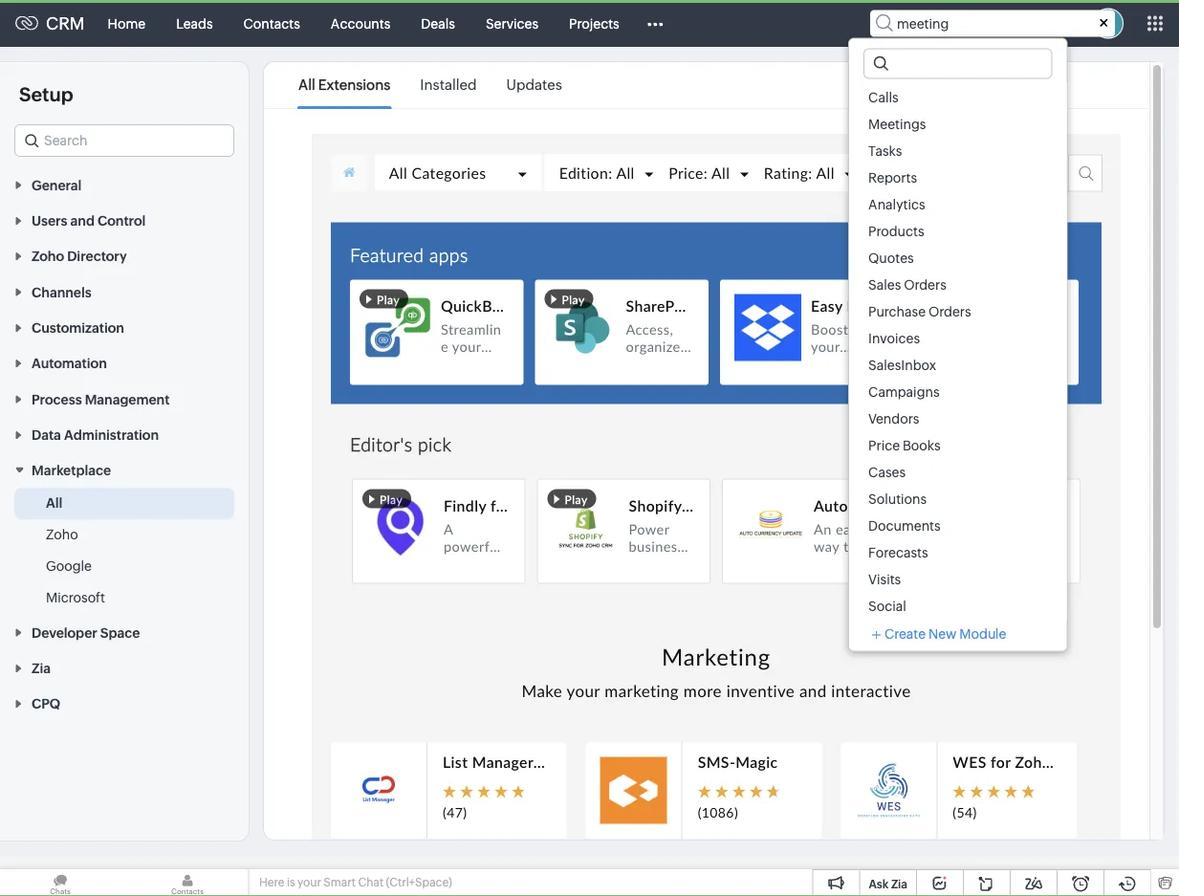 Task type: vqa. For each thing, say whether or not it's contained in the screenshot.
the bottommost Call
no



Task type: describe. For each thing, give the bounding box(es) containing it.
price
[[869, 438, 900, 453]]

ask
[[869, 878, 889, 890]]

calls link
[[849, 84, 1067, 110]]

customization
[[32, 320, 124, 335]]

salesinbox link
[[849, 352, 1067, 378]]

calls
[[869, 89, 899, 105]]

zoho directory button
[[0, 238, 249, 274]]

solutions
[[869, 491, 927, 506]]

automation
[[32, 356, 107, 371]]

process
[[32, 392, 82, 407]]

analytics
[[869, 197, 925, 212]]

meetings link
[[849, 110, 1067, 137]]

cases link
[[849, 459, 1067, 485]]

all extensions link
[[298, 63, 391, 107]]

developer
[[32, 625, 97, 640]]

leads link
[[161, 0, 228, 46]]

contacts image
[[127, 869, 248, 896]]

marketplace region
[[0, 488, 249, 614]]

updates link
[[506, 63, 562, 107]]

Other Modules field
[[635, 8, 676, 39]]

developer space button
[[0, 614, 249, 650]]

price books link
[[849, 432, 1067, 459]]

installed
[[420, 77, 477, 93]]

users
[[32, 213, 67, 228]]

marketplace button
[[0, 452, 249, 488]]

data administration button
[[0, 416, 249, 452]]

orders for sales orders
[[904, 277, 947, 292]]

reports link
[[849, 164, 1067, 191]]

developer space
[[32, 625, 140, 640]]

module
[[960, 626, 1006, 641]]

orders for purchase orders
[[929, 304, 971, 319]]

new
[[929, 626, 957, 641]]

contacts link
[[228, 0, 315, 46]]

all link
[[46, 494, 62, 513]]

updates
[[506, 77, 562, 93]]

1 vertical spatial zia
[[891, 878, 908, 890]]

tasks link
[[849, 137, 1067, 164]]

products link
[[849, 218, 1067, 244]]

forecasts
[[869, 545, 928, 560]]

process management button
[[0, 381, 249, 416]]

sales
[[869, 277, 901, 292]]

cpq
[[32, 696, 60, 712]]

contacts
[[244, 16, 300, 31]]

visits
[[869, 571, 901, 587]]

meetings
[[869, 116, 926, 132]]

installed link
[[420, 63, 477, 107]]

zia inside dropdown button
[[32, 661, 51, 676]]

vendors
[[869, 411, 920, 426]]

tasks
[[869, 143, 902, 158]]

vendors link
[[849, 405, 1067, 432]]

sales orders link
[[849, 271, 1067, 298]]

users and control
[[32, 213, 146, 228]]

profile image
[[1082, 0, 1135, 46]]

sales orders
[[869, 277, 947, 292]]

here
[[259, 876, 285, 889]]

documents
[[869, 518, 941, 533]]

setup element
[[1044, 0, 1082, 47]]

(ctrl+space)
[[386, 876, 452, 889]]

management
[[85, 392, 170, 407]]

price books
[[869, 438, 941, 453]]

create new module
[[885, 626, 1006, 641]]

documents link
[[849, 512, 1067, 539]]

zoho for zoho directory
[[32, 249, 64, 264]]

is
[[287, 876, 295, 889]]

google link
[[46, 557, 92, 576]]

all for all extensions
[[298, 77, 315, 93]]

salesinbox
[[869, 357, 937, 373]]

analytics link
[[849, 191, 1067, 218]]

home
[[108, 16, 146, 31]]

quotes
[[869, 250, 914, 265]]

leads
[[176, 16, 213, 31]]



Task type: locate. For each thing, give the bounding box(es) containing it.
zoho inside dropdown button
[[32, 249, 64, 264]]

microsoft
[[46, 590, 105, 605]]

all
[[298, 77, 315, 93], [46, 495, 62, 511]]

smart
[[324, 876, 356, 889]]

setup
[[19, 83, 73, 105]]

None field
[[14, 124, 234, 157]]

forecasts link
[[849, 539, 1067, 566]]

1 vertical spatial all
[[46, 495, 62, 511]]

0 vertical spatial all
[[298, 77, 315, 93]]

zoho inside marketplace region
[[46, 527, 78, 542]]

control
[[98, 213, 146, 228]]

crm
[[46, 14, 85, 33]]

channels button
[[0, 274, 249, 309]]

1 horizontal spatial zia
[[891, 878, 908, 890]]

campaigns link
[[849, 378, 1067, 405]]

invoices
[[869, 330, 920, 346]]

services
[[486, 16, 539, 31]]

orders
[[904, 277, 947, 292], [929, 304, 971, 319]]

0 vertical spatial zia
[[32, 661, 51, 676]]

projects
[[569, 16, 620, 31]]

deals link
[[406, 0, 470, 46]]

list box containing calls
[[849, 84, 1067, 619]]

cases
[[869, 464, 906, 480]]

zoho for zoho
[[46, 527, 78, 542]]

automation button
[[0, 345, 249, 381]]

0 horizontal spatial all
[[46, 495, 62, 511]]

orders up purchase orders
[[904, 277, 947, 292]]

create
[[885, 626, 926, 641]]

here is your smart chat (ctrl+space)
[[259, 876, 452, 889]]

crm link
[[15, 14, 85, 33]]

Search Modules text field
[[865, 49, 1052, 78]]

zia button
[[0, 650, 249, 686]]

Search text field
[[15, 125, 233, 156]]

data
[[32, 427, 61, 443]]

channels
[[32, 284, 92, 300]]

data administration
[[32, 427, 159, 443]]

solutions link
[[849, 485, 1067, 512]]

zia up cpq
[[32, 661, 51, 676]]

zoho link
[[46, 525, 78, 544]]

administration
[[64, 427, 159, 443]]

0 vertical spatial orders
[[904, 277, 947, 292]]

zia right ask
[[891, 878, 908, 890]]

visits link
[[849, 566, 1067, 593]]

quotes link
[[849, 244, 1067, 271]]

list box
[[849, 84, 1067, 619]]

accounts link
[[315, 0, 406, 46]]

1 vertical spatial orders
[[929, 304, 971, 319]]

directory
[[67, 249, 127, 264]]

Search field
[[870, 10, 1115, 37]]

deals
[[421, 16, 455, 31]]

customization button
[[0, 309, 249, 345]]

and
[[70, 213, 95, 228]]

zoho down users
[[32, 249, 64, 264]]

purchase orders
[[869, 304, 971, 319]]

zoho up google link
[[46, 527, 78, 542]]

books
[[903, 438, 941, 453]]

chat
[[358, 876, 384, 889]]

invoices link
[[849, 325, 1067, 352]]

social link
[[849, 593, 1067, 619]]

0 horizontal spatial zia
[[32, 661, 51, 676]]

google
[[46, 559, 92, 574]]

all left extensions
[[298, 77, 315, 93]]

1 horizontal spatial all
[[298, 77, 315, 93]]

purchase orders link
[[849, 298, 1067, 325]]

users and control button
[[0, 202, 249, 238]]

chats image
[[0, 869, 121, 896]]

general button
[[0, 166, 249, 202]]

services link
[[470, 0, 554, 46]]

orders down "sales orders" 'link'
[[929, 304, 971, 319]]

campaigns
[[869, 384, 940, 399]]

products
[[869, 223, 924, 239]]

0 vertical spatial zoho
[[32, 249, 64, 264]]

social
[[869, 598, 907, 614]]

extensions
[[318, 77, 391, 93]]

home link
[[92, 0, 161, 46]]

all up zoho link
[[46, 495, 62, 511]]

create new module link
[[871, 626, 1006, 641]]

all extensions
[[298, 77, 391, 93]]

process management
[[32, 392, 170, 407]]

general
[[32, 177, 82, 193]]

marketplace
[[32, 463, 111, 478]]

all inside marketplace region
[[46, 495, 62, 511]]

zoho directory
[[32, 249, 127, 264]]

projects link
[[554, 0, 635, 46]]

all for all
[[46, 495, 62, 511]]

zia
[[32, 661, 51, 676], [891, 878, 908, 890]]

ask zia
[[869, 878, 908, 890]]

purchase
[[869, 304, 926, 319]]

space
[[100, 625, 140, 640]]

orders inside 'link'
[[904, 277, 947, 292]]

microsoft link
[[46, 588, 105, 607]]

accounts
[[331, 16, 391, 31]]

1 vertical spatial zoho
[[46, 527, 78, 542]]

your
[[297, 876, 321, 889]]



